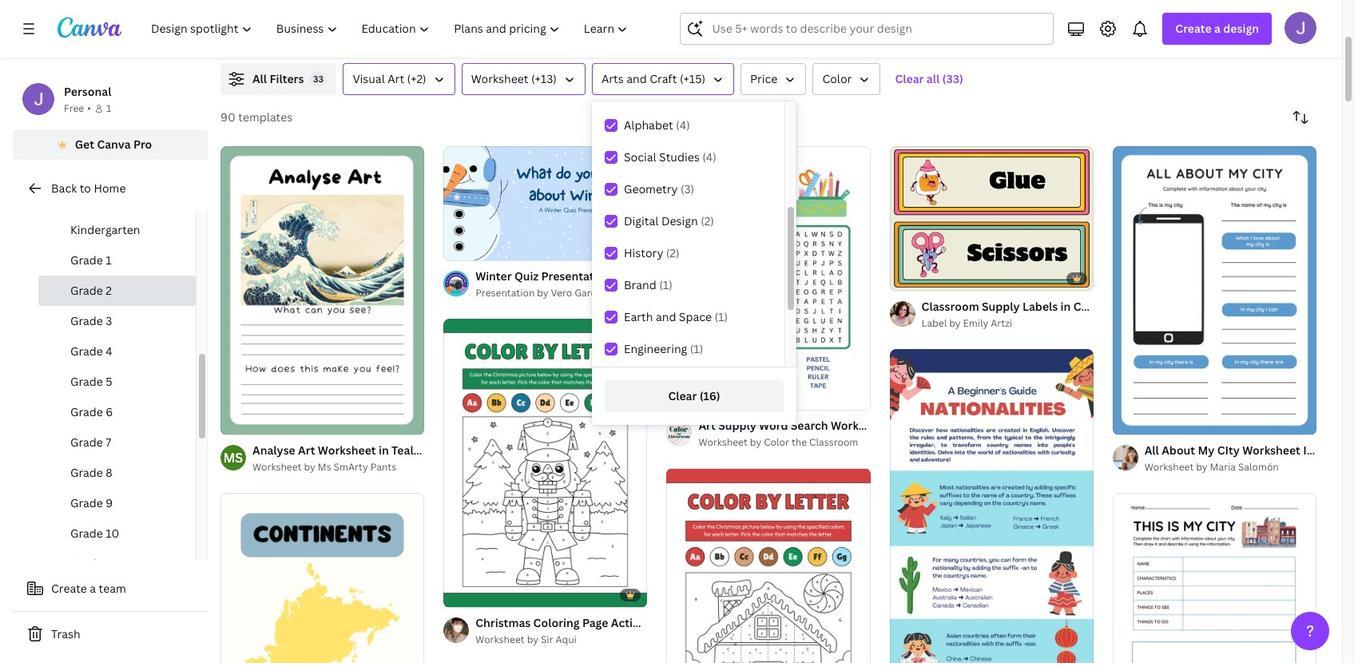 Task type: vqa. For each thing, say whether or not it's contained in the screenshot.


Task type: describe. For each thing, give the bounding box(es) containing it.
arts and craft (+15)
[[601, 71, 705, 86]]

classroom supply labels in colorful retro  style image
[[890, 146, 1093, 291]]

all filters
[[252, 71, 304, 86]]

all about my city worksheet in white and blue simple style image
[[1113, 146, 1317, 434]]

grade 6
[[70, 404, 113, 419]]

labels
[[1022, 299, 1058, 314]]

(+15)
[[680, 71, 705, 86]]

worksheet left sir
[[475, 633, 525, 646]]

in for white
[[614, 268, 624, 284]]

ms smarty pants image
[[220, 445, 246, 471]]

canva
[[97, 137, 131, 152]]

2 inside the 1 of 2 link
[[249, 415, 254, 427]]

create for create a team
[[51, 581, 87, 596]]

90 templates
[[220, 109, 293, 125]]

analyse art worksheet in teal blue basic style worksheet by ms smarty pants
[[252, 443, 503, 474]]

0 horizontal spatial presentation
[[475, 286, 535, 300]]

by left sir
[[527, 633, 539, 646]]

personal
[[64, 84, 111, 99]]

1 for classroom
[[901, 272, 905, 284]]

alphabet (4)
[[624, 117, 690, 133]]

6
[[106, 404, 113, 419]]

33 filter options selected element
[[310, 71, 326, 87]]

grade for grade 3
[[70, 313, 103, 328]]

brand (1)
[[624, 277, 672, 292]]

visual art (+2) button
[[343, 63, 455, 95]]

maria
[[1210, 460, 1236, 474]]

grade for grade 1
[[70, 252, 103, 268]]

supply
[[982, 299, 1020, 314]]

analyse art worksheet in teal blue basic style image
[[220, 146, 424, 434]]

classroom supply labels in colorful retro  style link
[[922, 298, 1181, 316]]

0 vertical spatial presentation
[[541, 268, 611, 284]]

clear all (33) button
[[887, 63, 971, 95]]

in for colorful
[[1061, 299, 1071, 314]]

•
[[87, 101, 91, 115]]

0 horizontal spatial 2
[[106, 283, 112, 298]]

emily
[[963, 317, 988, 330]]

1 of 20 link
[[444, 146, 647, 261]]

sir
[[541, 633, 553, 646]]

pro
[[133, 137, 152, 152]]

engineering
[[624, 341, 687, 356]]

grade 11 link
[[38, 549, 196, 579]]

christmas coloring page activity worksheet in red and white festive and lined style image
[[667, 469, 870, 663]]

style inside winter quiz presentation in white and blue illustrative style presentation by vero garcía
[[773, 268, 801, 284]]

Search search field
[[712, 14, 1044, 44]]

grade 9
[[70, 495, 113, 510]]

jacob simon image
[[1285, 12, 1317, 44]]

4 inside the grade 4 "link"
[[106, 344, 113, 359]]

worksheet by maria salomón link
[[1145, 459, 1317, 475]]

social studies (4)
[[624, 149, 716, 165]]

grade 3
[[70, 313, 112, 328]]

0 horizontal spatial (2)
[[666, 245, 680, 260]]

grade for grade 6
[[70, 404, 103, 419]]

free •
[[64, 101, 91, 115]]

1 of 4
[[901, 272, 924, 284]]

salomón
[[1238, 460, 1279, 474]]

illustrative
[[712, 268, 771, 284]]

11
[[106, 556, 118, 571]]

templates
[[238, 109, 293, 125]]

kindergarten link
[[38, 215, 196, 245]]

grade 6 link
[[38, 397, 196, 427]]

9
[[106, 495, 113, 510]]

(1) for engineering (1)
[[690, 341, 703, 356]]

Sort by button
[[1285, 101, 1317, 133]]

5
[[106, 374, 112, 389]]

to
[[80, 181, 91, 196]]

pre-school
[[70, 192, 128, 207]]

classroom inside classroom supply labels in colorful retro  style label by emily artzi
[[922, 299, 979, 314]]

grade 1
[[70, 252, 112, 268]]

winter
[[475, 268, 512, 284]]

by left the
[[750, 436, 762, 449]]

10
[[106, 526, 119, 541]]

worksheet by sir aqui
[[475, 633, 577, 646]]

visual
[[353, 71, 385, 86]]

price button
[[741, 63, 806, 95]]

trash
[[51, 626, 80, 641]]

engineering (1)
[[624, 341, 703, 356]]

grade 4
[[70, 344, 113, 359]]

free
[[64, 101, 84, 115]]

grade for grade 8
[[70, 465, 103, 480]]

1 horizontal spatial (2)
[[701, 213, 714, 228]]

grade 11
[[70, 556, 118, 571]]

visual art (+2)
[[353, 71, 426, 86]]

worksheet down (16)
[[699, 436, 748, 449]]

price
[[750, 71, 778, 86]]

analyse
[[252, 443, 295, 458]]

artzi
[[991, 317, 1012, 330]]

of for classroom supply labels in colorful retro  style
[[908, 272, 916, 284]]

all for all filters
[[252, 71, 267, 86]]

8
[[106, 465, 112, 480]]

create a team button
[[13, 573, 208, 605]]

pre-
[[70, 192, 93, 207]]

a for design
[[1214, 21, 1221, 36]]

this is my city writing worksheet in colorful minimalist style image
[[1113, 493, 1317, 663]]

my
[[1198, 443, 1215, 458]]

smarty
[[334, 460, 368, 474]]

1 of 2 link
[[220, 146, 424, 435]]

continents world asia document in yellow blue white illustrative style image
[[220, 493, 424, 663]]

colorful
[[1073, 299, 1118, 314]]

clear for clear all (33)
[[895, 71, 924, 86]]

art supply word search worksheet in red green illustrated style image
[[667, 146, 870, 410]]

grade 3 link
[[38, 306, 196, 336]]

the
[[792, 436, 807, 449]]

brand
[[624, 277, 657, 292]]

grade for grade 7
[[70, 435, 103, 450]]

a
[[1351, 443, 1354, 458]]

1 for winter
[[455, 241, 459, 253]]

1 for analyse
[[232, 415, 236, 427]]

arts
[[601, 71, 624, 86]]

earth
[[624, 309, 653, 324]]

craft
[[650, 71, 677, 86]]

pants
[[370, 460, 396, 474]]

aqui
[[556, 633, 577, 646]]

earth and space (1)
[[624, 309, 728, 324]]

grade 10
[[70, 526, 119, 541]]

grade 8
[[70, 465, 112, 480]]

geometry (3)
[[624, 181, 694, 197]]

create for create a design
[[1175, 21, 1212, 36]]



Task type: locate. For each thing, give the bounding box(es) containing it.
1 vertical spatial clear
[[668, 388, 697, 403]]

0 vertical spatial white
[[627, 268, 658, 284]]

3 grade from the top
[[70, 313, 103, 328]]

grade
[[70, 252, 103, 268], [70, 283, 103, 298], [70, 313, 103, 328], [70, 344, 103, 359], [70, 374, 103, 389], [70, 404, 103, 419], [70, 435, 103, 450], [70, 465, 103, 480], [70, 495, 103, 510], [70, 526, 103, 541], [70, 556, 103, 571]]

2 vertical spatial (1)
[[690, 341, 703, 356]]

grade inside grade 3 link
[[70, 313, 103, 328]]

quiz
[[514, 268, 539, 284]]

0 horizontal spatial all
[[252, 71, 267, 86]]

2 grade from the top
[[70, 283, 103, 298]]

grade for grade 2
[[70, 283, 103, 298]]

presentation down "winter"
[[475, 286, 535, 300]]

by inside winter quiz presentation in white and blue illustrative style presentation by vero garcía
[[537, 286, 549, 300]]

1 horizontal spatial 2
[[249, 415, 254, 427]]

1 vertical spatial color
[[764, 436, 789, 449]]

0 horizontal spatial art
[[298, 443, 315, 458]]

0 horizontal spatial classroom
[[809, 436, 858, 449]]

presentation by vero garcía link
[[475, 285, 647, 301]]

back to home
[[51, 181, 126, 196]]

1 vertical spatial and
[[661, 268, 682, 284]]

(2) right design
[[701, 213, 714, 228]]

christmas coloring page activity worksheet in green and white festive and lined style image
[[444, 319, 647, 607]]

garcía
[[575, 286, 604, 300]]

all left filters
[[252, 71, 267, 86]]

of for winter quiz presentation in white and blue illustrative style
[[461, 241, 470, 253]]

2 horizontal spatial (1)
[[715, 309, 728, 324]]

None search field
[[680, 13, 1054, 45]]

presentation up garcía
[[541, 268, 611, 284]]

clear left (16)
[[668, 388, 697, 403]]

pre-school link
[[38, 185, 196, 215]]

(1) right space
[[715, 309, 728, 324]]

(33)
[[942, 71, 963, 86]]

2 horizontal spatial of
[[908, 272, 916, 284]]

in for teal
[[379, 443, 389, 458]]

a inside create a design dropdown button
[[1214, 21, 1221, 36]]

1 horizontal spatial blue
[[684, 268, 709, 284]]

9 grade from the top
[[70, 495, 103, 510]]

4 up label on the top right
[[919, 272, 924, 284]]

ms link
[[220, 445, 246, 471]]

school
[[93, 192, 128, 207]]

0 horizontal spatial in
[[379, 443, 389, 458]]

grade up grade 2
[[70, 252, 103, 268]]

grade inside grade 6 link
[[70, 404, 103, 419]]

0 vertical spatial art
[[388, 71, 404, 86]]

grade for grade 11
[[70, 556, 103, 571]]

worksheet
[[471, 71, 528, 86], [699, 436, 748, 449], [318, 443, 376, 458], [1242, 443, 1300, 458], [252, 460, 302, 474], [1145, 460, 1194, 474], [475, 633, 525, 646]]

1 vertical spatial of
[[908, 272, 916, 284]]

1 horizontal spatial color
[[822, 71, 852, 86]]

and for space
[[656, 309, 676, 324]]

1 horizontal spatial style
[[773, 268, 801, 284]]

classroom up label on the top right
[[922, 299, 979, 314]]

1 horizontal spatial classroom
[[922, 299, 979, 314]]

1 vertical spatial a
[[90, 581, 96, 596]]

0 vertical spatial all
[[252, 71, 267, 86]]

worksheet down about
[[1145, 460, 1194, 474]]

1 vertical spatial (1)
[[715, 309, 728, 324]]

blue inside winter quiz presentation in white and blue illustrative style presentation by vero garcía
[[684, 268, 709, 284]]

white left a
[[1316, 443, 1348, 458]]

a inside create a team button
[[90, 581, 96, 596]]

1 vertical spatial style
[[1153, 299, 1181, 314]]

and right arts
[[627, 71, 647, 86]]

back
[[51, 181, 77, 196]]

grade inside grade 7 link
[[70, 435, 103, 450]]

0 horizontal spatial create
[[51, 581, 87, 596]]

blue inside analyse art worksheet in teal blue basic style worksheet by ms smarty pants
[[416, 443, 441, 458]]

create inside dropdown button
[[1175, 21, 1212, 36]]

blue
[[684, 268, 709, 284], [416, 443, 441, 458]]

and down history (2)
[[661, 268, 682, 284]]

0 vertical spatial 4
[[919, 272, 924, 284]]

art for analyse
[[298, 443, 315, 458]]

by left the ms
[[304, 460, 315, 474]]

2 vertical spatial in
[[379, 443, 389, 458]]

6 grade from the top
[[70, 404, 103, 419]]

worksheet by ms smarty pants link
[[252, 459, 424, 475]]

in inside winter quiz presentation in white and blue illustrative style presentation by vero garcía
[[614, 268, 624, 284]]

by down "my"
[[1196, 460, 1208, 474]]

1 vertical spatial art
[[298, 443, 315, 458]]

1 horizontal spatial a
[[1214, 21, 1221, 36]]

a left "team"
[[90, 581, 96, 596]]

kindergarten
[[70, 222, 140, 237]]

10 grade from the top
[[70, 526, 103, 541]]

grade down grade 1
[[70, 283, 103, 298]]

team
[[99, 581, 126, 596]]

0 vertical spatial in
[[614, 268, 624, 284]]

0 vertical spatial (1)
[[659, 277, 672, 292]]

(+2)
[[407, 71, 426, 86]]

1 horizontal spatial (1)
[[690, 341, 703, 356]]

worksheet left (+13)
[[471, 71, 528, 86]]

grade left the 6
[[70, 404, 103, 419]]

grade for grade 10
[[70, 526, 103, 541]]

create a design
[[1175, 21, 1259, 36]]

in
[[614, 268, 624, 284], [1061, 299, 1071, 314], [379, 443, 389, 458]]

4 grade from the top
[[70, 344, 103, 359]]

(1) right 'brand'
[[659, 277, 672, 292]]

grade left the 9
[[70, 495, 103, 510]]

design
[[1223, 21, 1259, 36]]

and inside winter quiz presentation in white and blue illustrative style presentation by vero garcía
[[661, 268, 682, 284]]

(2)
[[701, 213, 714, 228], [666, 245, 680, 260]]

grade 1 link
[[38, 245, 196, 276]]

digital
[[624, 213, 659, 228]]

style inside analyse art worksheet in teal blue basic style worksheet by ms smarty pants
[[475, 443, 503, 458]]

art left (+2)
[[388, 71, 404, 86]]

art inside analyse art worksheet in teal blue basic style worksheet by ms smarty pants
[[298, 443, 315, 458]]

space
[[679, 309, 712, 324]]

and right earth
[[656, 309, 676, 324]]

a for team
[[90, 581, 96, 596]]

grade left 8
[[70, 465, 103, 480]]

2 horizontal spatial style
[[1153, 299, 1181, 314]]

of for analyse art worksheet in teal blue basic style
[[238, 415, 247, 427]]

0 horizontal spatial a
[[90, 581, 96, 596]]

2 vertical spatial and
[[656, 309, 676, 324]]

0 vertical spatial color
[[822, 71, 852, 86]]

0 vertical spatial 2
[[106, 283, 112, 298]]

all inside "all about my city worksheet in white a worksheet by maria salomón"
[[1145, 443, 1159, 458]]

history
[[624, 245, 663, 260]]

0 horizontal spatial blue
[[416, 443, 441, 458]]

0 horizontal spatial white
[[627, 268, 658, 284]]

(4) up studies
[[676, 117, 690, 133]]

grade inside grade 8 link
[[70, 465, 103, 480]]

clear (16) button
[[605, 380, 784, 412]]

5 grade from the top
[[70, 374, 103, 389]]

7
[[106, 435, 111, 450]]

1 horizontal spatial clear
[[895, 71, 924, 86]]

create down grade 11 at the left bottom of the page
[[51, 581, 87, 596]]

1 horizontal spatial create
[[1175, 21, 1212, 36]]

0 vertical spatial (2)
[[701, 213, 714, 228]]

0 vertical spatial style
[[773, 268, 801, 284]]

by inside "all about my city worksheet in white a worksheet by maria salomón"
[[1196, 460, 1208, 474]]

nationalities infographic in white blue cute fun style image
[[890, 349, 1093, 663]]

1 of 2
[[232, 415, 254, 427]]

0 vertical spatial create
[[1175, 21, 1212, 36]]

a left design
[[1214, 21, 1221, 36]]

clear for clear (16)
[[668, 388, 697, 403]]

4
[[919, 272, 924, 284], [106, 344, 113, 359]]

basic
[[443, 443, 473, 458]]

winter quiz presentation in white and blue illustrative style image
[[444, 146, 647, 261]]

(+13)
[[531, 71, 557, 86]]

style right retro
[[1153, 299, 1181, 314]]

art for visual
[[388, 71, 404, 86]]

home
[[94, 181, 126, 196]]

worksheet inside button
[[471, 71, 528, 86]]

get
[[75, 137, 94, 152]]

0 horizontal spatial (1)
[[659, 277, 672, 292]]

2 up analyse
[[249, 415, 254, 427]]

get canva pro
[[75, 137, 152, 152]]

8 grade from the top
[[70, 465, 103, 480]]

white inside "all about my city worksheet in white a worksheet by maria salomón"
[[1316, 443, 1348, 458]]

1 vertical spatial blue
[[416, 443, 441, 458]]

style right illustrative
[[773, 268, 801, 284]]

grade 7 link
[[38, 427, 196, 458]]

and for craft
[[627, 71, 647, 86]]

2 vertical spatial style
[[475, 443, 503, 458]]

4 up 5
[[106, 344, 113, 359]]

style inside classroom supply labels in colorful retro  style label by emily artzi
[[1153, 299, 1181, 314]]

blue right the teal
[[416, 443, 441, 458]]

and inside button
[[627, 71, 647, 86]]

grade left 3
[[70, 313, 103, 328]]

0 vertical spatial blue
[[684, 268, 709, 284]]

1 horizontal spatial in
[[614, 268, 624, 284]]

1 vertical spatial in
[[1061, 299, 1071, 314]]

all for all about my city worksheet in white a worksheet by maria salomón
[[1145, 443, 1159, 458]]

label
[[922, 317, 947, 330]]

all
[[252, 71, 267, 86], [1145, 443, 1159, 458]]

by inside classroom supply labels in colorful retro  style label by emily artzi
[[949, 317, 961, 330]]

90
[[220, 109, 236, 125]]

grade inside grade 9 link
[[70, 495, 103, 510]]

3
[[106, 313, 112, 328]]

social
[[624, 149, 656, 165]]

clear inside button
[[668, 388, 697, 403]]

create inside button
[[51, 581, 87, 596]]

1 horizontal spatial of
[[461, 241, 470, 253]]

color inside 'button'
[[822, 71, 852, 86]]

(2) right history
[[666, 245, 680, 260]]

1 horizontal spatial all
[[1145, 443, 1159, 458]]

1 vertical spatial presentation
[[475, 286, 535, 300]]

white inside winter quiz presentation in white and blue illustrative style presentation by vero garcía
[[627, 268, 658, 284]]

0 horizontal spatial 4
[[106, 344, 113, 359]]

style right basic
[[475, 443, 503, 458]]

1 vertical spatial classroom
[[809, 436, 858, 449]]

11 grade from the top
[[70, 556, 103, 571]]

grade 7
[[70, 435, 111, 450]]

grade inside grade 11 link
[[70, 556, 103, 571]]

and
[[627, 71, 647, 86], [661, 268, 682, 284], [656, 309, 676, 324]]

in right labels
[[1061, 299, 1071, 314]]

grade left 10
[[70, 526, 103, 541]]

2 vertical spatial of
[[238, 415, 247, 427]]

0 horizontal spatial of
[[238, 415, 247, 427]]

0 vertical spatial clear
[[895, 71, 924, 86]]

2 up 3
[[106, 283, 112, 298]]

color button
[[813, 63, 881, 95]]

grade for grade 9
[[70, 495, 103, 510]]

33
[[313, 73, 323, 85]]

1 vertical spatial 2
[[249, 415, 254, 427]]

1 vertical spatial (2)
[[666, 245, 680, 260]]

geometry
[[624, 181, 678, 197]]

blue up space
[[684, 268, 709, 284]]

1 horizontal spatial presentation
[[541, 268, 611, 284]]

1 horizontal spatial art
[[388, 71, 404, 86]]

0 vertical spatial (4)
[[676, 117, 690, 133]]

clear left all
[[895, 71, 924, 86]]

1 horizontal spatial white
[[1316, 443, 1348, 458]]

history (2)
[[624, 245, 680, 260]]

1 vertical spatial all
[[1145, 443, 1159, 458]]

0 horizontal spatial (4)
[[676, 117, 690, 133]]

clear inside 'button'
[[895, 71, 924, 86]]

7 grade from the top
[[70, 435, 103, 450]]

classroom supply labels in colorful retro  style label by emily artzi
[[922, 299, 1181, 330]]

all left about
[[1145, 443, 1159, 458]]

by left 'vero' in the left top of the page
[[537, 286, 549, 300]]

all
[[927, 71, 940, 86]]

0 vertical spatial a
[[1214, 21, 1221, 36]]

worksheet up salomón
[[1242, 443, 1300, 458]]

0 horizontal spatial style
[[475, 443, 503, 458]]

vero
[[551, 286, 572, 300]]

worksheet up smarty
[[318, 443, 376, 458]]

art right analyse
[[298, 443, 315, 458]]

grade 5 link
[[38, 367, 196, 397]]

(1) for brand (1)
[[659, 277, 672, 292]]

2 horizontal spatial in
[[1061, 299, 1071, 314]]

grade left 7
[[70, 435, 103, 450]]

in inside analyse art worksheet in teal blue basic style worksheet by ms smarty pants
[[379, 443, 389, 458]]

worksheet by color the classroom
[[699, 436, 858, 449]]

city
[[1217, 443, 1240, 458]]

worksheet down analyse
[[252, 460, 302, 474]]

1 horizontal spatial 4
[[919, 272, 924, 284]]

filters
[[270, 71, 304, 86]]

grade inside grade 1 link
[[70, 252, 103, 268]]

(1)
[[659, 277, 672, 292], [715, 309, 728, 324], [690, 341, 703, 356]]

0 vertical spatial and
[[627, 71, 647, 86]]

1 of 20
[[455, 241, 483, 253]]

worksheet (+13)
[[471, 71, 557, 86]]

1 horizontal spatial (4)
[[702, 149, 716, 165]]

grade down grade 3
[[70, 344, 103, 359]]

presentation
[[541, 268, 611, 284], [475, 286, 535, 300]]

clear (16)
[[668, 388, 720, 403]]

color left the
[[764, 436, 789, 449]]

0 vertical spatial classroom
[[922, 299, 979, 314]]

in down history
[[614, 268, 624, 284]]

grade up create a team
[[70, 556, 103, 571]]

clear all (33)
[[895, 71, 963, 86]]

ms
[[318, 460, 331, 474]]

1 vertical spatial 4
[[106, 344, 113, 359]]

white down history
[[627, 268, 658, 284]]

0 horizontal spatial clear
[[668, 388, 697, 403]]

0 horizontal spatial color
[[764, 436, 789, 449]]

4 inside 1 of 4 link
[[919, 272, 924, 284]]

grade left 5
[[70, 374, 103, 389]]

art inside button
[[388, 71, 404, 86]]

1 grade from the top
[[70, 252, 103, 268]]

winter quiz presentation in white and blue illustrative style presentation by vero garcía
[[475, 268, 801, 300]]

grade inside the grade 4 "link"
[[70, 344, 103, 359]]

(1) down space
[[690, 341, 703, 356]]

create
[[1175, 21, 1212, 36], [51, 581, 87, 596]]

grade for grade 5
[[70, 374, 103, 389]]

1 vertical spatial (4)
[[702, 149, 716, 165]]

in inside classroom supply labels in colorful retro  style label by emily artzi
[[1061, 299, 1071, 314]]

create left design
[[1175, 21, 1212, 36]]

2
[[106, 283, 112, 298], [249, 415, 254, 427]]

top level navigation element
[[141, 13, 642, 45]]

by right label on the top right
[[949, 317, 961, 330]]

(4) right studies
[[702, 149, 716, 165]]

worksheet by color the classroom link
[[699, 435, 870, 451]]

1 vertical spatial create
[[51, 581, 87, 596]]

0 vertical spatial of
[[461, 241, 470, 253]]

ms smarty pants element
[[220, 445, 246, 471]]

get canva pro button
[[13, 129, 208, 160]]

label by emily artzi link
[[922, 316, 1093, 332]]

grade for grade 4
[[70, 344, 103, 359]]

classroom right the
[[809, 436, 858, 449]]

digital design (2)
[[624, 213, 714, 228]]

retro
[[1121, 299, 1151, 314]]

in up "pants" at left bottom
[[379, 443, 389, 458]]

1
[[106, 101, 111, 115], [455, 241, 459, 253], [106, 252, 112, 268], [901, 272, 905, 284], [232, 415, 236, 427]]

1 vertical spatial white
[[1316, 443, 1348, 458]]

trash link
[[13, 618, 208, 650]]

grade inside grade 10 link
[[70, 526, 103, 541]]

by inside analyse art worksheet in teal blue basic style worksheet by ms smarty pants
[[304, 460, 315, 474]]

grade inside 'grade 5' link
[[70, 374, 103, 389]]

color right price button
[[822, 71, 852, 86]]



